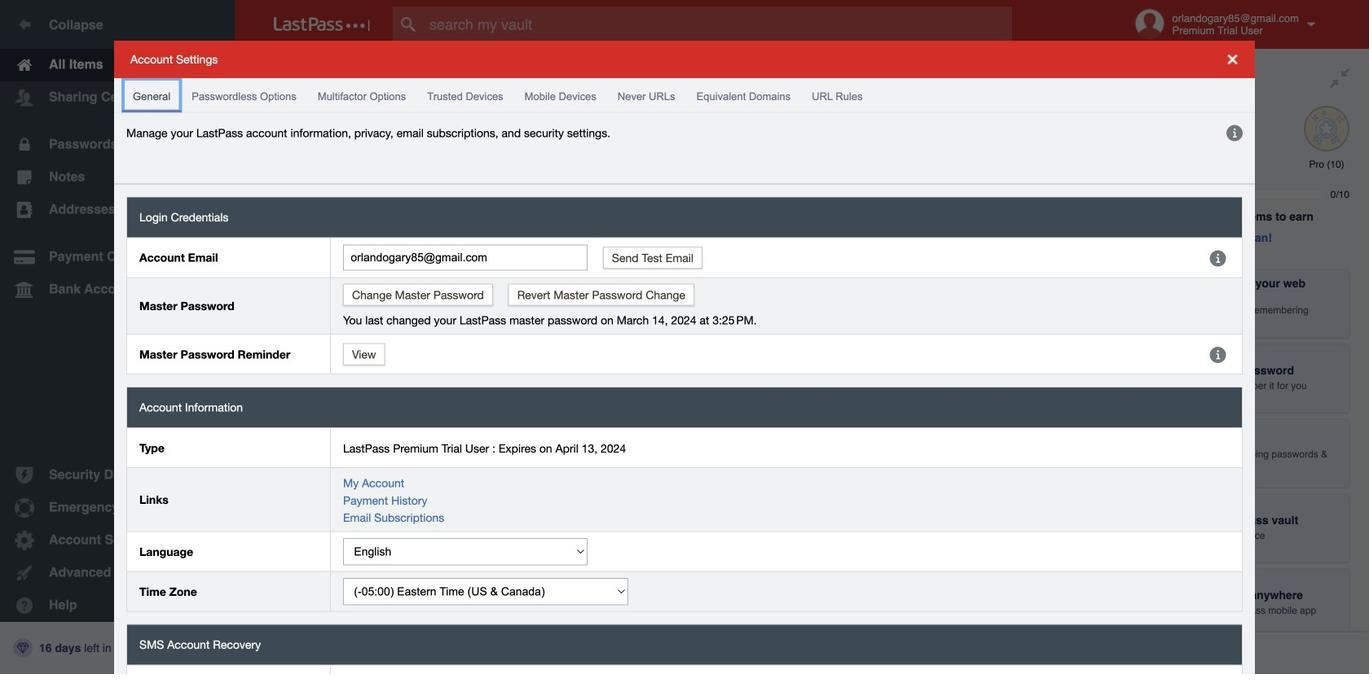 Task type: vqa. For each thing, say whether or not it's contained in the screenshot.
MAIN NAVIGATION navigation on the left of the page
yes



Task type: locate. For each thing, give the bounding box(es) containing it.
search my vault text field
[[393, 7, 1044, 42]]

Search search field
[[393, 7, 1044, 42]]



Task type: describe. For each thing, give the bounding box(es) containing it.
lastpass image
[[274, 17, 370, 32]]

main content main content
[[235, 49, 1078, 53]]

main navigation navigation
[[0, 0, 235, 675]]



